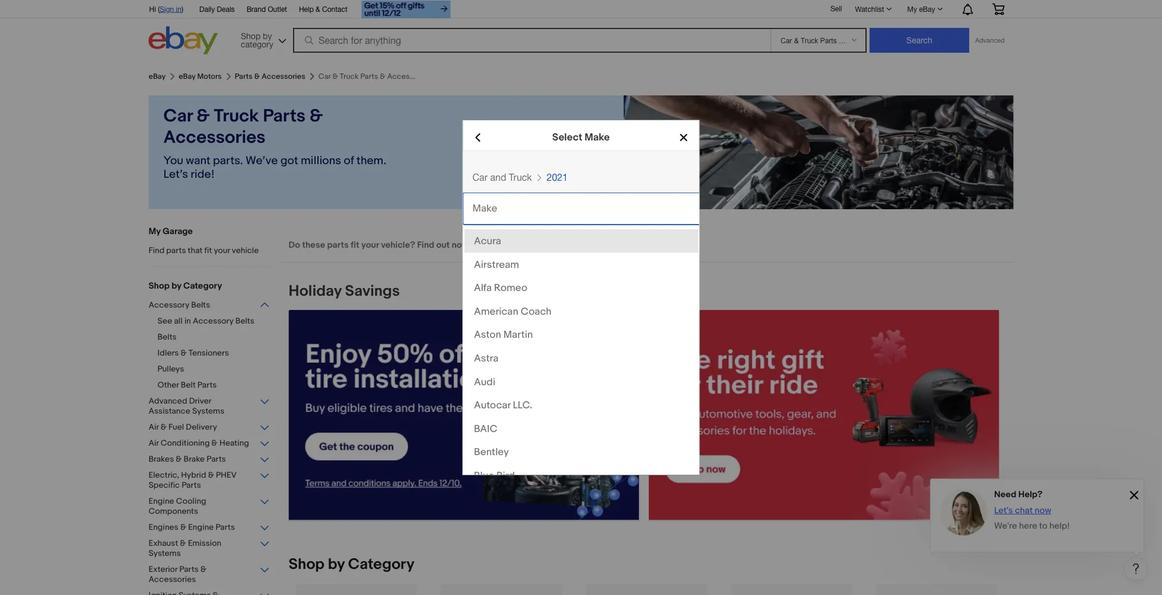 Task type: describe. For each thing, give the bounding box(es) containing it.
sign in link
[[160, 5, 182, 13]]

alert dialog containing need help?
[[930, 479, 1145, 553]]

airstream
[[474, 259, 519, 271]]

(
[[158, 5, 160, 13]]

chevron light right image
[[535, 174, 544, 182]]

parts.
[[213, 154, 243, 168]]

these
[[302, 240, 325, 250]]

ride!
[[191, 168, 215, 182]]

here
[[1020, 521, 1038, 532]]

autocar llc.
[[474, 400, 532, 412]]

astra
[[474, 353, 498, 365]]

1 vertical spatial belts
[[235, 316, 254, 326]]

help!
[[1050, 521, 1070, 532]]

& for car
[[197, 106, 210, 127]]

your for vehicle
[[214, 246, 230, 256]]

brand outlet
[[247, 5, 287, 13]]

let's
[[995, 506, 1013, 517]]

see all in accessory belts link
[[158, 316, 279, 328]]

sign
[[160, 5, 174, 13]]

ebay motors link
[[179, 72, 222, 81]]

2021
[[547, 172, 568, 183]]

daily
[[199, 5, 215, 13]]

help?
[[1019, 489, 1043, 500]]

that
[[188, 246, 203, 256]]

let's
[[163, 168, 188, 182]]

autocar llc. option
[[464, 394, 698, 418]]

belts link
[[158, 332, 279, 344]]

my for my garage
[[149, 226, 161, 237]]

in inside account navigation
[[176, 5, 182, 13]]

astra option
[[464, 347, 698, 371]]

banner containing sell
[[143, 0, 1014, 58]]

contact
[[322, 5, 348, 13]]

do
[[289, 240, 300, 250]]

1 horizontal spatial find
[[417, 240, 434, 250]]

enjoy 50% off tire installation image
[[289, 310, 639, 521]]

parts & accessories
[[235, 72, 305, 81]]

chat
[[1015, 506, 1033, 517]]

now
[[1035, 506, 1052, 517]]

find parts that fit your vehicle
[[149, 246, 259, 256]]

holiday
[[289, 282, 342, 301]]

audi
[[474, 376, 495, 389]]

none text field enjoy 50% off tire installation
[[289, 310, 639, 521]]

acura
[[474, 235, 501, 248]]

1 horizontal spatial parts
[[327, 240, 349, 250]]

my ebay link
[[901, 2, 949, 16]]

accessory belts button
[[149, 300, 270, 312]]

my for my ebay
[[908, 5, 917, 13]]

truck for and
[[509, 172, 532, 183]]

ebay link
[[149, 72, 166, 81]]

need
[[995, 489, 1017, 500]]

aston
[[474, 329, 501, 342]]

hi ( sign in )
[[149, 5, 183, 13]]

blue bird option
[[464, 465, 698, 488]]

alfa romeo
[[474, 282, 527, 295]]

& for parts
[[254, 72, 260, 81]]

0 vertical spatial category
[[183, 281, 222, 291]]

bentley
[[474, 447, 509, 459]]

garage
[[163, 226, 193, 237]]

0 horizontal spatial parts
[[166, 246, 186, 256]]

acura option
[[464, 230, 698, 253]]

motors
[[197, 72, 222, 81]]

american coach option
[[464, 300, 698, 324]]

accessories inside car & truck parts & accessories you want parts. we've got millions of them. let's ride!
[[163, 127, 266, 148]]

out
[[436, 240, 450, 250]]

deals
[[217, 5, 235, 13]]

holiday savings
[[289, 282, 400, 301]]

idlers & tensioners link
[[158, 348, 279, 360]]

alfa romeo option
[[464, 277, 698, 300]]

idlers
[[158, 348, 179, 358]]

other belt parts link
[[158, 380, 279, 392]]

bird
[[496, 470, 515, 483]]

now.
[[452, 240, 470, 250]]

american coach
[[474, 306, 551, 318]]

romeo
[[494, 282, 527, 295]]

advanced
[[976, 36, 1005, 44]]

llc.
[[513, 400, 532, 412]]

help, opens dialogs image
[[1130, 563, 1142, 575]]

martin
[[503, 329, 533, 342]]

daily deals
[[199, 5, 235, 13]]

car for &
[[163, 106, 193, 127]]

select make banner
[[463, 120, 699, 154]]

& for help
[[316, 5, 320, 13]]

blue
[[474, 470, 494, 483]]

car & truck parts & accessories you want parts. we've got millions of them. let's ride!
[[163, 106, 386, 182]]

accessory belts see all in accessory belts belts idlers & tensioners pulleys other belt parts
[[149, 300, 254, 390]]

select make
[[552, 131, 610, 144]]

brand outlet link
[[247, 3, 287, 16]]

my ebay
[[908, 5, 936, 13]]

help
[[299, 5, 314, 13]]

get an extra 15% off image
[[362, 1, 451, 18]]

2021 button
[[547, 166, 568, 189]]

belt
[[181, 380, 196, 390]]

vehicle?
[[381, 240, 415, 250]]

aston martin
[[474, 329, 533, 342]]

millions
[[301, 154, 341, 168]]

list box containing acura
[[463, 228, 699, 488]]



Task type: locate. For each thing, give the bounding box(es) containing it.
other
[[158, 380, 179, 390]]

find
[[417, 240, 434, 250], [149, 246, 164, 256]]

the right gift for their ride image
[[649, 310, 1000, 521]]

& up millions
[[310, 106, 323, 127]]

0 horizontal spatial shop
[[149, 281, 170, 291]]

1 vertical spatial shop by category
[[289, 556, 415, 574]]

0 vertical spatial shop
[[149, 281, 170, 291]]

0 horizontal spatial ebay
[[149, 72, 166, 81]]

coach
[[521, 306, 551, 318]]

0 horizontal spatial fit
[[204, 246, 212, 256]]

accessories
[[262, 72, 305, 81], [163, 127, 266, 148]]

make
[[585, 131, 610, 144]]

1 horizontal spatial by
[[328, 556, 345, 574]]

we're
[[995, 521, 1018, 532]]

you
[[163, 154, 183, 168]]

bentley option
[[464, 441, 698, 465]]

document
[[463, 120, 718, 506]]

1 horizontal spatial accessory
[[193, 316, 234, 326]]

1 horizontal spatial in
[[185, 316, 191, 326]]

1 horizontal spatial my
[[908, 5, 917, 13]]

pulleys link
[[158, 364, 279, 376]]

0 vertical spatial accessory
[[149, 300, 189, 310]]

truck up parts.
[[214, 106, 259, 127]]

hi
[[149, 5, 156, 13]]

truck inside car & truck parts & accessories you want parts. we've got millions of them. let's ride!
[[214, 106, 259, 127]]

0 horizontal spatial parts
[[198, 380, 217, 390]]

ebay left motors
[[179, 72, 196, 81]]

1 horizontal spatial ebay
[[179, 72, 196, 81]]

see
[[158, 316, 172, 326]]

help & contact
[[299, 5, 348, 13]]

1 vertical spatial category
[[348, 556, 415, 574]]

& right idlers
[[181, 348, 187, 358]]

None submit
[[870, 28, 970, 53]]

0 vertical spatial by
[[172, 281, 181, 291]]

fit right that
[[204, 246, 212, 256]]

do these parts fit your vehicle? find out now.
[[289, 240, 470, 250]]

0 vertical spatial truck
[[214, 106, 259, 127]]

all
[[174, 316, 183, 326]]

1 vertical spatial in
[[185, 316, 191, 326]]

1 horizontal spatial none text field
[[649, 310, 1000, 521]]

2 horizontal spatial parts
[[263, 106, 306, 127]]

baic
[[474, 423, 497, 436]]

None text field
[[289, 310, 639, 521], [649, 310, 1000, 521]]

find left out
[[417, 240, 434, 250]]

0 vertical spatial in
[[176, 5, 182, 13]]

1 horizontal spatial category
[[348, 556, 415, 574]]

0 horizontal spatial car
[[163, 106, 193, 127]]

my garage
[[149, 226, 193, 237]]

savings
[[345, 282, 400, 301]]

0 horizontal spatial your
[[214, 246, 230, 256]]

2 horizontal spatial belts
[[235, 316, 254, 326]]

sell link
[[825, 4, 848, 13]]

my inside account navigation
[[908, 5, 917, 13]]

outlet
[[268, 5, 287, 13]]

my left garage
[[149, 226, 161, 237]]

truck
[[214, 106, 259, 127], [509, 172, 532, 183]]

your left vehicle?
[[361, 240, 379, 250]]

& inside account navigation
[[316, 5, 320, 13]]

& down ebay motors link on the left
[[197, 106, 210, 127]]

airstream option
[[464, 253, 698, 277]]

belts
[[191, 300, 210, 310], [235, 316, 254, 326], [158, 332, 177, 342]]

1 horizontal spatial belts
[[191, 300, 210, 310]]

account navigation
[[143, 0, 1014, 20]]

parts right these
[[327, 240, 349, 250]]

select
[[552, 131, 583, 144]]

daily deals link
[[199, 3, 235, 16]]

1 horizontal spatial fit
[[351, 240, 359, 250]]

find down my garage
[[149, 246, 164, 256]]

0 horizontal spatial shop by category
[[149, 281, 222, 291]]

parts inside car & truck parts & accessories you want parts. we've got millions of them. let's ride!
[[263, 106, 306, 127]]

1 vertical spatial truck
[[509, 172, 532, 183]]

document containing select make
[[463, 120, 718, 506]]

1 vertical spatial shop
[[289, 556, 325, 574]]

1 horizontal spatial shop by category
[[289, 556, 415, 574]]

1 vertical spatial accessories
[[163, 127, 266, 148]]

watchlist
[[855, 5, 885, 13]]

alert dialog
[[930, 479, 1145, 553]]

your left vehicle
[[214, 246, 230, 256]]

truck for &
[[214, 106, 259, 127]]

ebay motors
[[179, 72, 222, 81]]

sell
[[831, 4, 842, 13]]

truck inside document
[[509, 172, 532, 183]]

them.
[[357, 154, 386, 168]]

let's chat now button
[[995, 506, 1125, 517]]

list box
[[463, 228, 699, 488]]

fit inside find parts that fit your vehicle link
[[204, 246, 212, 256]]

ebay for ebay
[[149, 72, 166, 81]]

& inside accessory belts see all in accessory belts belts idlers & tensioners pulleys other belt parts
[[181, 348, 187, 358]]

car for and
[[473, 172, 488, 183]]

0 vertical spatial shop by category
[[149, 281, 222, 291]]

fit for that
[[204, 246, 212, 256]]

ebay for ebay motors
[[179, 72, 196, 81]]

my right watchlist link
[[908, 5, 917, 13]]

my
[[908, 5, 917, 13], [149, 226, 161, 237]]

watchlist link
[[849, 2, 898, 16]]

fit right these
[[351, 240, 359, 250]]

fit for parts
[[351, 240, 359, 250]]

1 horizontal spatial truck
[[509, 172, 532, 183]]

in inside accessory belts see all in accessory belts belts idlers & tensioners pulleys other belt parts
[[185, 316, 191, 326]]

pulleys
[[158, 364, 184, 374]]

1 vertical spatial parts
[[263, 106, 306, 127]]

your shopping cart image
[[992, 3, 1006, 15]]

list
[[279, 584, 1014, 596]]

help & contact link
[[299, 3, 348, 16]]

parts right motors
[[235, 72, 253, 81]]

belts up idlers
[[158, 332, 177, 342]]

car and truck
[[473, 172, 532, 183]]

by
[[172, 281, 181, 291], [328, 556, 345, 574]]

parts inside accessory belts see all in accessory belts belts idlers & tensioners pulleys other belt parts
[[198, 380, 217, 390]]

tensioners
[[189, 348, 229, 358]]

belts up see all in accessory belts link
[[191, 300, 210, 310]]

0 horizontal spatial category
[[183, 281, 222, 291]]

1 horizontal spatial your
[[361, 240, 379, 250]]

shop
[[149, 281, 170, 291], [289, 556, 325, 574]]

banner
[[143, 0, 1014, 58]]

none text field "the right gift for their ride"
[[649, 310, 1000, 521]]

need help? let's chat now we're here to help!
[[995, 489, 1070, 532]]

we've
[[246, 154, 278, 168]]

ebay right watchlist link
[[919, 5, 936, 13]]

2 vertical spatial parts
[[198, 380, 217, 390]]

1 vertical spatial my
[[149, 226, 161, 237]]

alfa
[[474, 282, 492, 295]]

belts up 'belts' link
[[235, 316, 254, 326]]

1 vertical spatial accessory
[[193, 316, 234, 326]]

aston martin option
[[464, 324, 698, 347]]

ebay inside account navigation
[[919, 5, 936, 13]]

0 horizontal spatial find
[[149, 246, 164, 256]]

car
[[163, 106, 193, 127], [473, 172, 488, 183]]

0 horizontal spatial accessory
[[149, 300, 189, 310]]

0 horizontal spatial in
[[176, 5, 182, 13]]

0 horizontal spatial belts
[[158, 332, 177, 342]]

accessory down accessory belts dropdown button
[[193, 316, 234, 326]]

0 vertical spatial accessories
[[262, 72, 305, 81]]

0 horizontal spatial truck
[[214, 106, 259, 127]]

2 none text field from the left
[[649, 310, 1000, 521]]

1 horizontal spatial car
[[473, 172, 488, 183]]

accessory up see
[[149, 300, 189, 310]]

vehicle
[[232, 246, 259, 256]]

category
[[183, 281, 222, 291], [348, 556, 415, 574]]

your for vehicle?
[[361, 240, 379, 250]]

parts & accessories link
[[235, 72, 305, 81]]

truck left chevron light right image
[[509, 172, 532, 183]]

& right motors
[[254, 72, 260, 81]]

in right 'all'
[[185, 316, 191, 326]]

got
[[280, 154, 298, 168]]

0 vertical spatial car
[[163, 106, 193, 127]]

)
[[182, 5, 183, 13]]

american
[[474, 306, 518, 318]]

parts down parts & accessories
[[263, 106, 306, 127]]

find parts that fit your vehicle link
[[149, 246, 270, 257]]

autocar
[[474, 400, 510, 412]]

car inside car & truck parts & accessories you want parts. we've got millions of them. let's ride!
[[163, 106, 193, 127]]

to
[[1040, 521, 1048, 532]]

0 horizontal spatial none text field
[[289, 310, 639, 521]]

parts right belt
[[198, 380, 217, 390]]

1 vertical spatial by
[[328, 556, 345, 574]]

and
[[490, 172, 506, 183]]

parts left that
[[166, 246, 186, 256]]

your
[[361, 240, 379, 250], [214, 246, 230, 256]]

want
[[186, 154, 210, 168]]

1 horizontal spatial parts
[[235, 72, 253, 81]]

brand
[[247, 5, 266, 13]]

& right help
[[316, 5, 320, 13]]

2 vertical spatial belts
[[158, 332, 177, 342]]

of
[[344, 154, 354, 168]]

2 horizontal spatial ebay
[[919, 5, 936, 13]]

none submit inside banner
[[870, 28, 970, 53]]

1 none text field from the left
[[289, 310, 639, 521]]

0 horizontal spatial by
[[172, 281, 181, 291]]

baic option
[[464, 418, 698, 441]]

audi option
[[464, 371, 698, 394]]

1 vertical spatial car
[[473, 172, 488, 183]]

advanced link
[[970, 28, 1011, 52]]

car up you
[[163, 106, 193, 127]]

in right sign
[[176, 5, 182, 13]]

1 horizontal spatial shop
[[289, 556, 325, 574]]

0 vertical spatial belts
[[191, 300, 210, 310]]

fit
[[351, 240, 359, 250], [204, 246, 212, 256]]

Make text field
[[463, 193, 718, 225]]

0 horizontal spatial my
[[149, 226, 161, 237]]

0 vertical spatial parts
[[235, 72, 253, 81]]

ebay left ebay motors
[[149, 72, 166, 81]]

&
[[316, 5, 320, 13], [254, 72, 260, 81], [197, 106, 210, 127], [310, 106, 323, 127], [181, 348, 187, 358]]

blue bird
[[474, 470, 515, 483]]

car left and
[[473, 172, 488, 183]]

0 vertical spatial my
[[908, 5, 917, 13]]



Task type: vqa. For each thing, say whether or not it's contained in the screenshot.
bottom the Shop
yes



